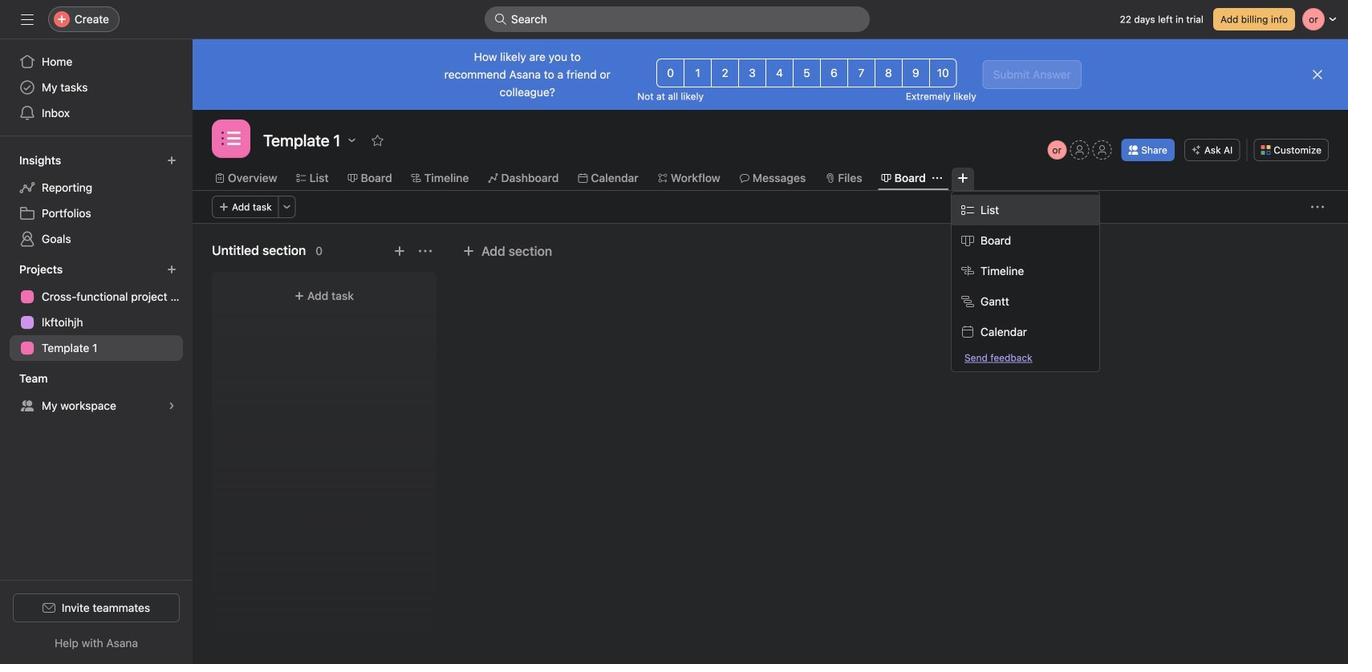 Task type: locate. For each thing, give the bounding box(es) containing it.
insights element
[[0, 146, 193, 255]]

list box
[[485, 6, 870, 32]]

menu item
[[952, 195, 1100, 226]]

add tab image
[[957, 172, 970, 185]]

list image
[[222, 129, 241, 149]]

None radio
[[684, 59, 712, 88], [711, 59, 740, 88], [766, 59, 794, 88], [930, 59, 958, 88], [684, 59, 712, 88], [711, 59, 740, 88], [766, 59, 794, 88], [930, 59, 958, 88]]

tab actions image
[[933, 173, 942, 183]]

add task image
[[393, 245, 406, 258]]

teams element
[[0, 365, 193, 422]]

new insights image
[[167, 156, 177, 165]]

hide sidebar image
[[21, 13, 34, 26]]

None radio
[[657, 59, 685, 88], [739, 59, 767, 88], [793, 59, 821, 88], [821, 59, 849, 88], [848, 59, 876, 88], [875, 59, 903, 88], [902, 59, 930, 88], [657, 59, 685, 88], [739, 59, 767, 88], [793, 59, 821, 88], [821, 59, 849, 88], [848, 59, 876, 88], [875, 59, 903, 88], [902, 59, 930, 88]]

projects element
[[0, 255, 193, 365]]

option group
[[657, 59, 958, 88]]



Task type: vqa. For each thing, say whether or not it's contained in the screenshot.
Tab actions "image"
yes



Task type: describe. For each thing, give the bounding box(es) containing it.
prominent image
[[495, 13, 507, 26]]

global element
[[0, 39, 193, 136]]

manage project members image
[[1048, 141, 1067, 160]]

more actions image
[[1312, 201, 1325, 214]]

new project or portfolio image
[[167, 265, 177, 275]]

dismiss image
[[1312, 68, 1325, 81]]

add to starred image
[[371, 134, 384, 147]]

see details, my workspace image
[[167, 401, 177, 411]]



